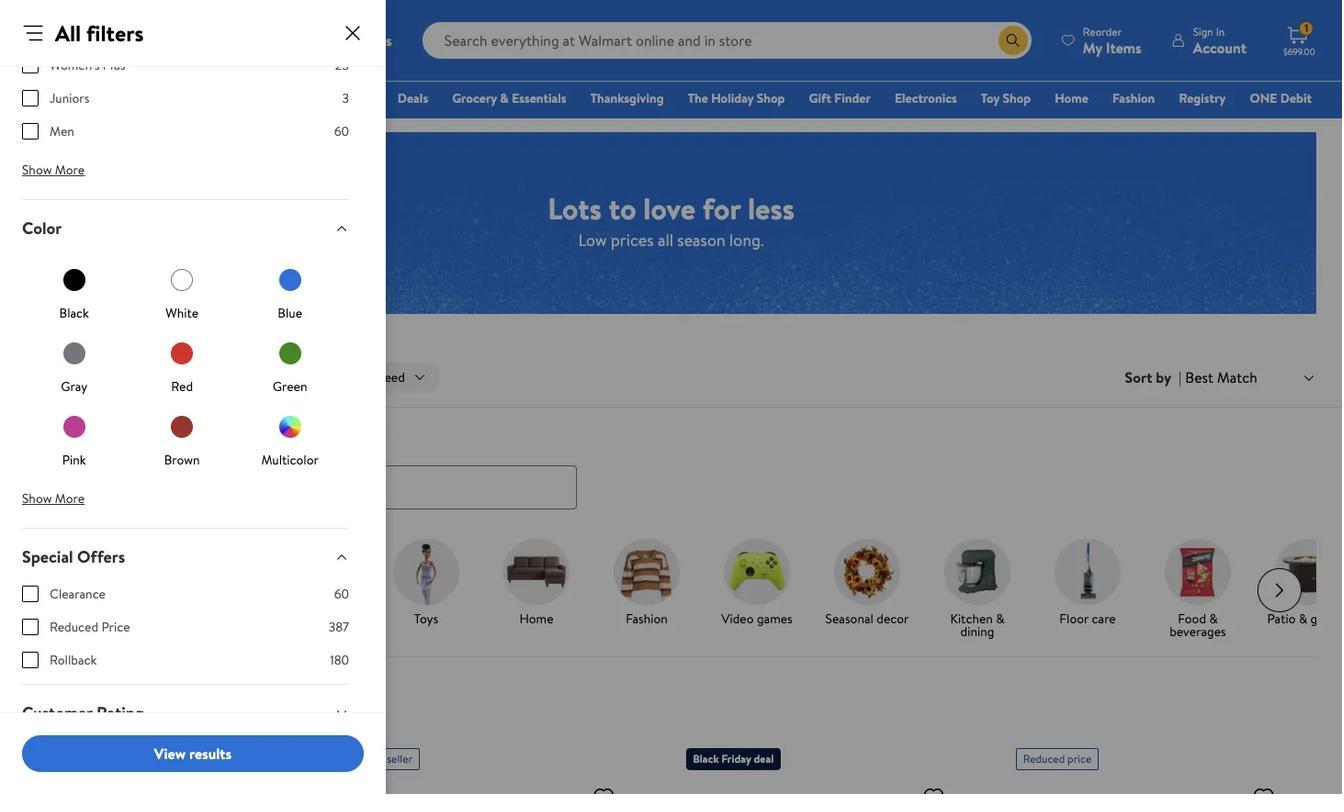 Task type: vqa. For each thing, say whether or not it's contained in the screenshot.
the bottom 'Deals'
no



Task type: locate. For each thing, give the bounding box(es) containing it.
toys image
[[393, 539, 459, 605]]

price when purchased online
[[22, 725, 203, 745]]

1 vertical spatial home
[[520, 610, 554, 628]]

None checkbox
[[22, 90, 39, 107], [22, 123, 39, 140], [22, 90, 39, 107], [22, 123, 39, 140]]

60 up the 387
[[334, 585, 349, 604]]

thanksgiving
[[591, 89, 664, 108]]

2 show from the top
[[22, 490, 52, 508]]

view
[[154, 744, 186, 764]]

by
[[1156, 368, 1172, 388]]

results
[[189, 744, 232, 764]]

black friday deal up the playstation 5 disc console - marvel's spider-man 2 bundle image
[[693, 751, 774, 767]]

deal down price when purchased online
[[94, 751, 114, 767]]

1 vertical spatial 60
[[334, 585, 349, 604]]

all filters up women's plus
[[55, 17, 144, 49]]

men
[[50, 122, 74, 141]]

0 horizontal spatial shop
[[757, 89, 785, 108]]

0 horizontal spatial home
[[520, 610, 554, 628]]

0 horizontal spatial fashion
[[626, 610, 668, 628]]

1 $699.00
[[1284, 20, 1316, 58]]

black friday deal down when
[[33, 751, 114, 767]]

filters up pink button
[[75, 368, 107, 387]]

1 more from the top
[[55, 161, 85, 179]]

seasonal decor
[[826, 610, 909, 628]]

juniors
[[50, 89, 89, 108]]

shop right toy
[[1003, 89, 1031, 108]]

deals inside search field
[[22, 428, 62, 451]]

1 60 from the top
[[334, 122, 349, 141]]

red
[[171, 378, 193, 396]]

floor
[[1060, 610, 1089, 628]]

0 vertical spatial 60
[[334, 122, 349, 141]]

1 vertical spatial price
[[22, 725, 55, 745]]

video games
[[721, 610, 793, 628]]

deals link
[[389, 88, 437, 108]]

black button
[[58, 264, 91, 323]]

view results
[[154, 744, 232, 764]]

& inside "kitchen & dining"
[[996, 610, 1005, 628]]

1 vertical spatial filters
[[75, 368, 107, 387]]

& for essentials
[[500, 89, 509, 108]]

all
[[658, 228, 674, 251]]

games
[[757, 610, 793, 628]]

home right toy shop in the right top of the page
[[1055, 89, 1089, 108]]

patio
[[1268, 610, 1296, 628]]

home image
[[504, 539, 570, 605]]

2 black friday deal from the left
[[693, 751, 774, 767]]

1 vertical spatial all
[[57, 368, 72, 387]]

1 vertical spatial all filters
[[57, 368, 107, 387]]

kalorik maxx 26 quart air fryer oven, stainless steel, a large chicken, 26-quart capacity image
[[1016, 778, 1283, 795]]

1 vertical spatial show
[[22, 490, 52, 508]]

tech link
[[268, 539, 364, 629]]

video games image
[[724, 539, 790, 605]]

rollback
[[50, 651, 97, 670]]

1 horizontal spatial shop
[[1003, 89, 1031, 108]]

1 horizontal spatial reduced
[[1023, 751, 1065, 767]]

reduced left price
[[1023, 751, 1065, 767]]

deal up the playstation 5 disc console - marvel's spider-man 2 bundle image
[[754, 751, 774, 767]]

blue button
[[274, 264, 307, 323]]

all inside button
[[57, 368, 72, 387]]

1 show from the top
[[22, 161, 52, 179]]

price left when
[[22, 725, 55, 745]]

reduced inside special offers group
[[50, 618, 98, 637]]

0 vertical spatial show
[[22, 161, 52, 179]]

|
[[1179, 368, 1182, 388]]

friday up the playstation 5 disc console - marvel's spider-man 2 bundle image
[[722, 751, 751, 767]]

special offers
[[22, 546, 125, 569]]

all up women's
[[55, 17, 81, 49]]

0 vertical spatial show more
[[22, 161, 85, 179]]

0 vertical spatial reduced
[[50, 618, 98, 637]]

0 vertical spatial all filters
[[55, 17, 144, 49]]

black friday deals preview link
[[48, 539, 143, 642]]

friday
[[95, 610, 129, 628], [62, 751, 91, 767], [722, 751, 751, 767]]

None checkbox
[[22, 57, 39, 74], [22, 586, 39, 603], [22, 619, 39, 636], [22, 652, 39, 669], [22, 57, 39, 74], [22, 586, 39, 603], [22, 619, 39, 636], [22, 652, 39, 669]]

2 60 from the top
[[334, 585, 349, 604]]

all filters
[[55, 17, 144, 49], [57, 368, 107, 387]]

black inside black friday deals preview
[[62, 610, 92, 628]]

clothing size group group
[[22, 23, 349, 155]]

customer
[[22, 702, 92, 725]]

multicolor button
[[261, 411, 319, 470]]

show more for clothing size group group
[[22, 161, 85, 179]]

deals up rollback
[[57, 623, 87, 641]]

sign in to add to favorites list, saluspa 77" x 26" hollywood 240 gal. inflatable hot tub with led lights, 104f max temperature image
[[593, 785, 615, 795]]

more
[[55, 161, 85, 179], [55, 490, 85, 508]]

brown button
[[164, 411, 200, 470]]

all up pink button
[[57, 368, 72, 387]]

price
[[101, 618, 130, 637], [22, 725, 55, 745]]

kitchen
[[951, 610, 993, 628]]

Search in deals search field
[[22, 465, 577, 510]]

all
[[55, 17, 81, 49], [57, 368, 72, 387]]

rating
[[96, 702, 144, 725]]

the
[[688, 89, 708, 108]]

pink
[[62, 451, 86, 470]]

more for color group's show more button
[[55, 490, 85, 508]]

offers
[[77, 546, 125, 569]]

apple watch series 9 gps 41mm midnight aluminum case with midnight sport band - s/m image
[[26, 778, 292, 795]]

1 horizontal spatial deal
[[754, 751, 774, 767]]

reduced for reduced price
[[1023, 751, 1065, 767]]

friday down "clearance"
[[95, 610, 129, 628]]

1 show more button from the top
[[7, 155, 99, 185]]

all filters button
[[22, 363, 127, 392]]

color button
[[7, 200, 364, 256]]

0 vertical spatial home link
[[1047, 88, 1097, 108]]

1 show more from the top
[[22, 161, 85, 179]]

0 vertical spatial show more button
[[7, 155, 99, 185]]

2 horizontal spatial friday
[[722, 751, 751, 767]]

walmart+
[[1257, 115, 1312, 133]]

when
[[58, 725, 92, 745]]

reduced
[[50, 618, 98, 637], [1023, 751, 1065, 767]]

best seller
[[363, 751, 413, 767]]

&
[[500, 89, 509, 108], [996, 610, 1005, 628], [1210, 610, 1218, 628], [1299, 610, 1308, 628]]

filters up plus
[[86, 17, 144, 49]]

1 horizontal spatial price
[[101, 618, 130, 637]]

1 deal from the left
[[94, 751, 114, 767]]

reduced price
[[1023, 751, 1092, 767]]

sort
[[1125, 368, 1153, 388]]

show more button for clothing size group group
[[7, 155, 99, 185]]

3
[[342, 89, 349, 108]]

1 vertical spatial fashion link
[[599, 539, 695, 629]]

white button
[[166, 264, 199, 323]]

video games link
[[709, 539, 805, 629]]

patio & garden image
[[1275, 539, 1342, 605]]

60 inside special offers group
[[334, 585, 349, 604]]

long.
[[730, 228, 764, 251]]

patio & garde
[[1268, 610, 1342, 628]]

toy shop
[[981, 89, 1031, 108]]

1 horizontal spatial fashion link
[[1104, 88, 1164, 108]]

1 horizontal spatial fashion
[[1113, 89, 1155, 108]]

show more button down men
[[7, 155, 99, 185]]

essentials
[[512, 89, 567, 108]]

0 horizontal spatial black friday deal
[[33, 751, 114, 767]]

2 show more button from the top
[[7, 484, 99, 514]]

gift finder link
[[801, 88, 879, 108]]

lots to love for less low prices all season long.
[[548, 188, 795, 251]]

fashion link
[[1104, 88, 1164, 108], [599, 539, 695, 629]]

& right grocery
[[500, 89, 509, 108]]

more down "pink"
[[55, 490, 85, 508]]

2 more from the top
[[55, 490, 85, 508]]

& right food
[[1210, 610, 1218, 628]]

deals left grocery
[[398, 89, 428, 108]]

deals left "pink"
[[22, 428, 62, 451]]

1 vertical spatial more
[[55, 490, 85, 508]]

1 vertical spatial reduced
[[1023, 751, 1065, 767]]

fashion left registry link
[[1113, 89, 1155, 108]]

1 shop from the left
[[757, 89, 785, 108]]

friday down when
[[62, 751, 91, 767]]

reduced for reduced price
[[50, 618, 98, 637]]

& inside food & beverages
[[1210, 610, 1218, 628]]

deals
[[398, 89, 428, 108], [22, 428, 62, 451], [57, 623, 87, 641], [22, 686, 66, 711]]

60 for men
[[334, 122, 349, 141]]

387
[[329, 618, 349, 637]]

show more
[[22, 161, 85, 179], [22, 490, 85, 508]]

reduced up rollback
[[50, 618, 98, 637]]

floor care link
[[1040, 539, 1136, 629]]

more for show more button associated with clothing size group group
[[55, 161, 85, 179]]

gift
[[809, 89, 832, 108]]

60 down the 3
[[334, 122, 349, 141]]

saluspa 77" x 26" hollywood 240 gal. inflatable hot tub with led lights, 104f max temperature image
[[356, 778, 622, 795]]

& for garde
[[1299, 610, 1308, 628]]

food
[[1178, 610, 1207, 628]]

shop right holiday
[[757, 89, 785, 108]]

show up the special
[[22, 490, 52, 508]]

electronics
[[895, 89, 957, 108]]

registry
[[1179, 89, 1226, 108]]

red button
[[166, 337, 199, 396]]

& inside "link"
[[1299, 610, 1308, 628]]

deals inside black friday deals preview
[[57, 623, 87, 641]]

show down men
[[22, 161, 52, 179]]

0 vertical spatial filters
[[86, 17, 144, 49]]

kitchen & dining link
[[930, 539, 1025, 642]]

show more button down "pink"
[[7, 484, 99, 514]]

1 vertical spatial home link
[[489, 539, 584, 629]]

1 horizontal spatial friday
[[95, 610, 129, 628]]

0 vertical spatial all
[[55, 17, 81, 49]]

1 horizontal spatial black friday deal
[[693, 751, 774, 767]]

0 horizontal spatial deal
[[94, 751, 114, 767]]

1 vertical spatial show more button
[[7, 484, 99, 514]]

0 vertical spatial more
[[55, 161, 85, 179]]

0 horizontal spatial reduced
[[50, 618, 98, 637]]

electronics link
[[887, 88, 966, 108]]

1 vertical spatial show more
[[22, 490, 85, 508]]

all filters dialog
[[0, 0, 386, 795]]

special offers group
[[22, 585, 349, 685]]

& right dining
[[996, 610, 1005, 628]]

floor care
[[1060, 610, 1116, 628]]

60 inside clothing size group group
[[334, 122, 349, 141]]

black friday deals image
[[62, 539, 129, 605]]

2 shop from the left
[[1003, 89, 1031, 108]]

home link
[[1047, 88, 1097, 108], [489, 539, 584, 629]]

60 for clearance
[[334, 585, 349, 604]]

patio & garde link
[[1261, 539, 1342, 629]]

shop
[[757, 89, 785, 108], [1003, 89, 1031, 108]]

purchased
[[96, 725, 161, 745]]

0 vertical spatial home
[[1055, 89, 1089, 108]]

price down "clearance"
[[101, 618, 130, 637]]

toys link
[[379, 539, 474, 629]]

show more down men
[[22, 161, 85, 179]]

& right patio
[[1299, 610, 1308, 628]]

reduced price
[[50, 618, 130, 637]]

special
[[22, 546, 73, 569]]

fashion down "fashion" image
[[626, 610, 668, 628]]

all filters up pink button
[[57, 368, 107, 387]]

Walmart Site-Wide search field
[[422, 22, 1032, 59]]

decor
[[877, 610, 909, 628]]

0 vertical spatial fashion link
[[1104, 88, 1164, 108]]

0 vertical spatial price
[[101, 618, 130, 637]]

2 show more from the top
[[22, 490, 85, 508]]

more down men
[[55, 161, 85, 179]]

show more down "pink"
[[22, 490, 85, 508]]

home down home image
[[520, 610, 554, 628]]



Task type: describe. For each thing, give the bounding box(es) containing it.
friday inside black friday deals preview
[[95, 610, 129, 628]]

special offers button
[[7, 529, 364, 585]]

online
[[164, 725, 203, 745]]

women's plus
[[50, 56, 125, 74]]

for
[[703, 188, 741, 228]]

pink button
[[58, 411, 91, 470]]

customer rating button
[[7, 685, 364, 742]]

next slide for chipmodulewithimages list image
[[1258, 568, 1302, 613]]

beverages
[[1170, 623, 1226, 641]]

one
[[1250, 89, 1278, 108]]

playstation 5 disc console - marvel's spider-man 2 bundle image
[[686, 778, 952, 795]]

close panel image
[[342, 22, 364, 44]]

tech image
[[283, 539, 349, 605]]

2 deal from the left
[[754, 751, 774, 767]]

holiday
[[711, 89, 754, 108]]

love
[[643, 188, 696, 228]]

grocery & essentials
[[452, 89, 567, 108]]

Search search field
[[422, 22, 1032, 59]]

lots to love for less. low prices all season long. image
[[26, 133, 1317, 314]]

seasonal decor image
[[834, 539, 900, 605]]

walmart image
[[29, 26, 149, 55]]

white
[[166, 304, 199, 323]]

video
[[721, 610, 754, 628]]

sign in to add to favorites list, playstation 5 disc console - marvel's spider-man 2 bundle image
[[923, 785, 945, 795]]

garde
[[1311, 610, 1342, 628]]

grocery & essentials link
[[444, 88, 575, 108]]

deals (1000+)
[[22, 686, 120, 711]]

price
[[1068, 751, 1092, 767]]

gift finder
[[809, 89, 871, 108]]

filters inside button
[[75, 368, 107, 387]]

all inside 'dialog'
[[55, 17, 81, 49]]

color group
[[22, 256, 349, 477]]

show more for color group
[[22, 490, 85, 508]]

customer rating
[[22, 702, 144, 725]]

black friday deals preview
[[57, 610, 134, 641]]

low
[[578, 228, 607, 251]]

kitchen and dining image
[[945, 539, 1011, 605]]

1
[[1305, 20, 1309, 36]]

green
[[273, 378, 307, 396]]

180
[[330, 651, 349, 670]]

filters inside 'dialog'
[[86, 17, 144, 49]]

plus
[[103, 56, 125, 74]]

show more button for color group
[[7, 484, 99, 514]]

green button
[[273, 337, 307, 396]]

care
[[1092, 610, 1116, 628]]

fashion image
[[614, 539, 680, 605]]

deals down rollback
[[22, 686, 66, 711]]

0 horizontal spatial friday
[[62, 751, 91, 767]]

legal information image
[[210, 727, 225, 742]]

all filters inside button
[[57, 368, 107, 387]]

1 black friday deal from the left
[[33, 751, 114, 767]]

season
[[678, 228, 726, 251]]

gray button
[[58, 337, 91, 396]]

sponsored
[[1270, 65, 1320, 80]]

best
[[363, 751, 384, 767]]

finder
[[835, 89, 871, 108]]

1 horizontal spatial home link
[[1047, 88, 1097, 108]]

0 horizontal spatial home link
[[489, 539, 584, 629]]

debit
[[1281, 89, 1312, 108]]

to
[[609, 188, 636, 228]]

one debit link
[[1242, 88, 1320, 108]]

walmart+ link
[[1249, 114, 1320, 134]]

all filters inside 'dialog'
[[55, 17, 144, 49]]

show for color group
[[22, 490, 52, 508]]

$699.00
[[1284, 45, 1316, 58]]

& for beverages
[[1210, 610, 1218, 628]]

0 horizontal spatial price
[[22, 725, 55, 745]]

black inside button
[[59, 304, 89, 323]]

lots
[[548, 188, 602, 228]]

& for dining
[[996, 610, 1005, 628]]

blue
[[278, 304, 302, 323]]

tech
[[303, 610, 329, 628]]

dining
[[961, 623, 995, 641]]

Deals search field
[[0, 428, 1342, 510]]

gray
[[61, 378, 87, 396]]

sort and filter section element
[[0, 348, 1342, 407]]

0 vertical spatial fashion
[[1113, 89, 1155, 108]]

food & beverages image
[[1165, 539, 1231, 605]]

toys
[[414, 610, 438, 628]]

women's
[[50, 56, 100, 74]]

prices
[[611, 228, 654, 251]]

1 vertical spatial fashion
[[626, 610, 668, 628]]

color
[[22, 217, 62, 240]]

price inside special offers group
[[101, 618, 130, 637]]

preview
[[90, 623, 134, 641]]

toy
[[981, 89, 1000, 108]]

0 horizontal spatial fashion link
[[599, 539, 695, 629]]

sign in to add to favorites list, kalorik maxx 26 quart air fryer oven, stainless steel, a large chicken, 26-quart capacity image
[[1253, 785, 1275, 795]]

thanksgiving link
[[582, 88, 672, 108]]

1 horizontal spatial home
[[1055, 89, 1089, 108]]

show for clothing size group group
[[22, 161, 52, 179]]

sort by |
[[1125, 368, 1182, 388]]

one debit walmart+
[[1250, 89, 1312, 133]]

registry link
[[1171, 88, 1234, 108]]

brown
[[164, 451, 200, 470]]

seasonal
[[826, 610, 874, 628]]

floorcare image
[[1055, 539, 1121, 605]]

kitchen & dining
[[951, 610, 1005, 641]]

multicolor
[[261, 451, 319, 470]]

the holiday shop link
[[680, 88, 793, 108]]



